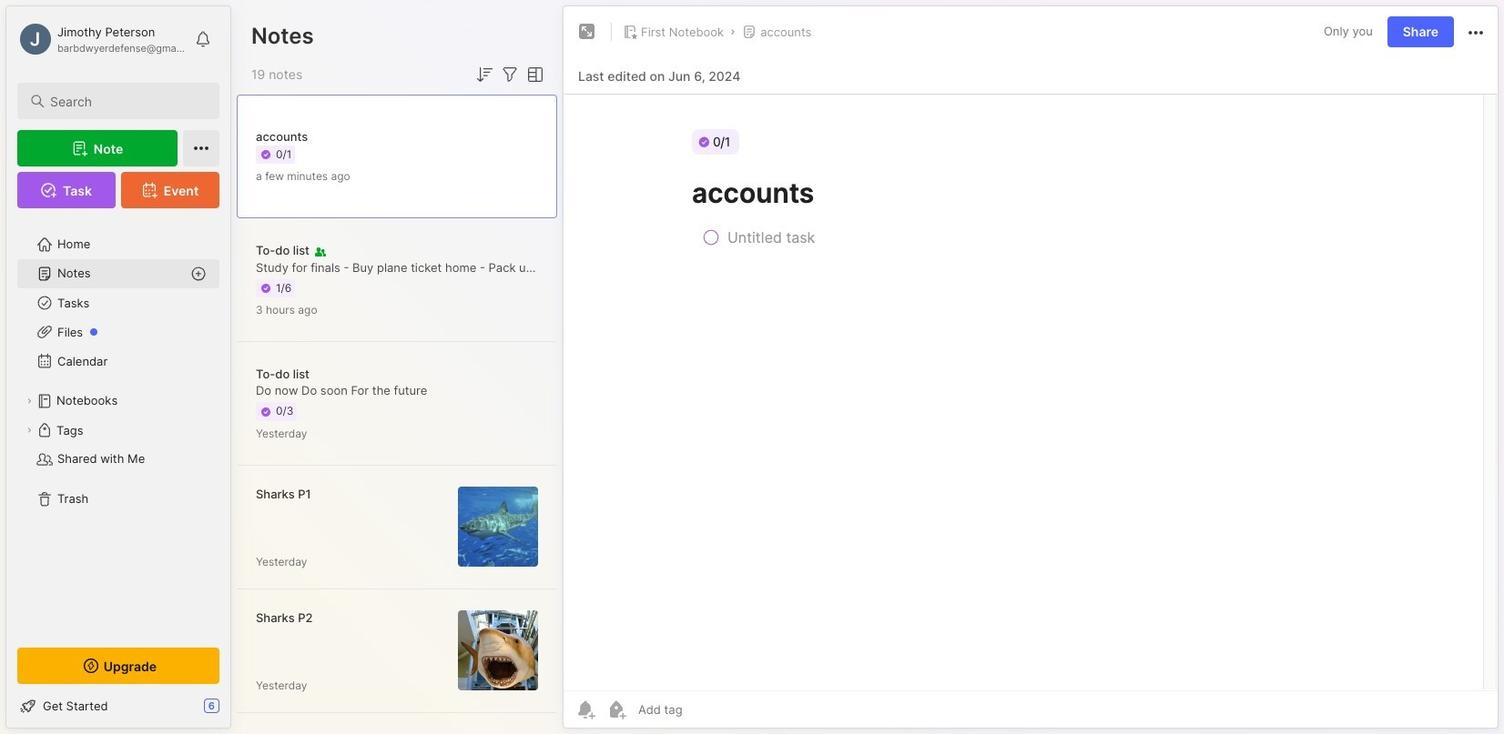 Task type: vqa. For each thing, say whether or not it's contained in the screenshot.
Add filters field
yes



Task type: locate. For each thing, give the bounding box(es) containing it.
tree
[[6, 219, 230, 632]]

add filters image
[[499, 64, 521, 86]]

tree inside main element
[[6, 219, 230, 632]]

Account field
[[17, 21, 186, 57]]

expand notebooks image
[[24, 396, 35, 407]]

1 thumbnail image from the top
[[458, 487, 538, 567]]

expand note image
[[576, 21, 598, 43]]

Add tag field
[[636, 702, 774, 718]]

click to collapse image
[[230, 701, 244, 723]]

1 vertical spatial thumbnail image
[[458, 611, 538, 691]]

expand tags image
[[24, 425, 35, 436]]

none search field inside main element
[[50, 90, 203, 112]]

None search field
[[50, 90, 203, 112]]

View options field
[[521, 64, 546, 86]]

thumbnail image
[[458, 487, 538, 567], [458, 611, 538, 691]]

Sort options field
[[473, 64, 495, 86]]

0 vertical spatial thumbnail image
[[458, 487, 538, 567]]

Help and Learning task checklist field
[[6, 692, 230, 721]]



Task type: describe. For each thing, give the bounding box(es) containing it.
Note Editor text field
[[564, 94, 1498, 691]]

Add filters field
[[499, 64, 521, 86]]

note window element
[[563, 5, 1499, 734]]

main element
[[0, 0, 237, 735]]

add a reminder image
[[575, 699, 596, 721]]

Search text field
[[50, 93, 203, 110]]

more actions image
[[1465, 22, 1487, 44]]

More actions field
[[1465, 20, 1487, 44]]

2 thumbnail image from the top
[[458, 611, 538, 691]]

add tag image
[[606, 699, 627, 721]]



